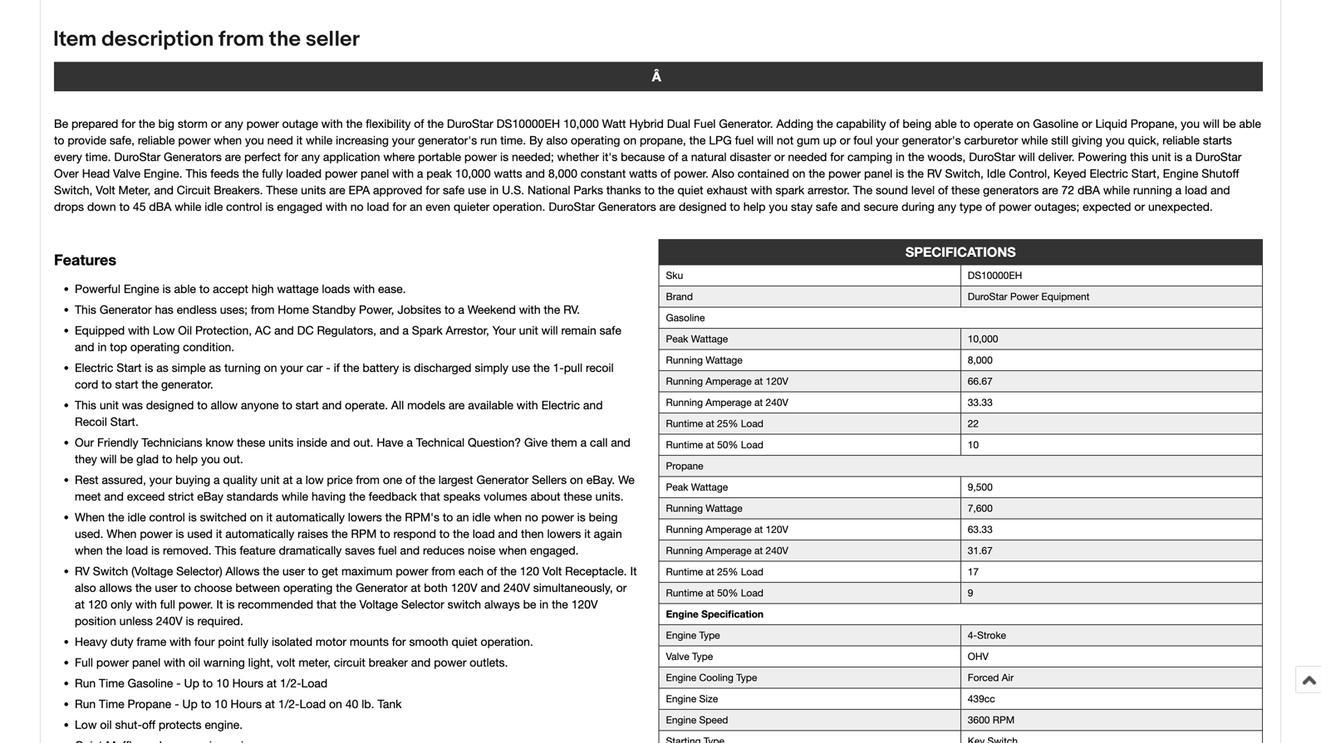 Task type: vqa. For each thing, say whether or not it's contained in the screenshot.
the
yes



Task type: describe. For each thing, give the bounding box(es) containing it.
item
[[53, 27, 97, 53]]

item description from the seller
[[53, 27, 360, 53]]



Task type: locate. For each thing, give the bounding box(es) containing it.
from
[[219, 27, 264, 53]]

description
[[101, 27, 214, 53]]

the
[[269, 27, 301, 53]]

seller
[[306, 27, 360, 53]]



